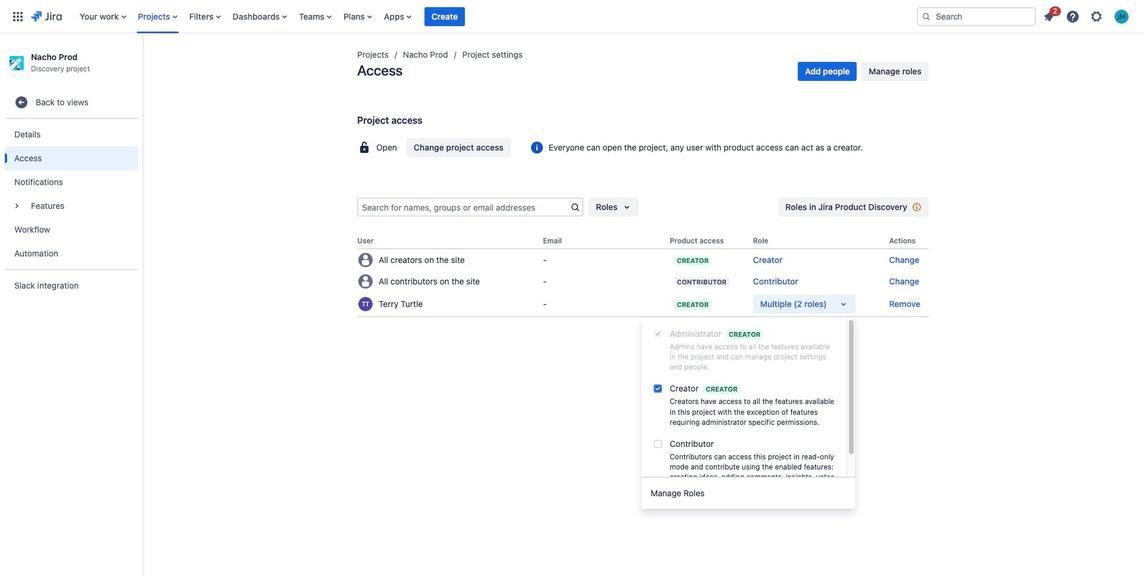 Task type: vqa. For each thing, say whether or not it's contained in the screenshot.
Win
no



Task type: describe. For each thing, give the bounding box(es) containing it.
open project icon image
[[357, 141, 372, 155]]

notifications image
[[1042, 9, 1056, 24]]

open roles dropdown image
[[837, 297, 851, 312]]

search image
[[568, 200, 582, 214]]

info icon image
[[910, 200, 924, 214]]

your profile and settings image
[[1115, 9, 1129, 24]]

Search field
[[917, 7, 1036, 26]]

search image
[[922, 12, 931, 21]]



Task type: locate. For each thing, give the bounding box(es) containing it.
1 horizontal spatial list item
[[1039, 4, 1061, 26]]

help image
[[1066, 9, 1080, 24]]

list
[[74, 0, 908, 33], [1039, 4, 1136, 27]]

info image
[[530, 141, 544, 155]]

list item
[[425, 0, 465, 33], [1039, 4, 1061, 26]]

1 horizontal spatial list
[[1039, 4, 1136, 27]]

banner
[[0, 0, 1143, 33]]

0 horizontal spatial list
[[74, 0, 908, 33]]

0 horizontal spatial list item
[[425, 0, 465, 33]]

None search field
[[917, 7, 1036, 26]]

list item inside 'list'
[[1039, 4, 1061, 26]]

back to views image
[[14, 95, 29, 110]]

jira image
[[31, 9, 62, 24], [31, 9, 62, 24]]

appswitcher icon image
[[11, 9, 25, 24]]

Search for names, groups or email addresses field
[[359, 199, 568, 216]]

primary element
[[7, 0, 908, 33]]

current project sidebar image
[[130, 48, 156, 71]]

group
[[5, 84, 138, 305], [5, 118, 138, 269], [641, 319, 856, 498]]

settings image
[[1090, 9, 1104, 24]]

jira product discovery navigation element
[[0, 33, 143, 576]]



